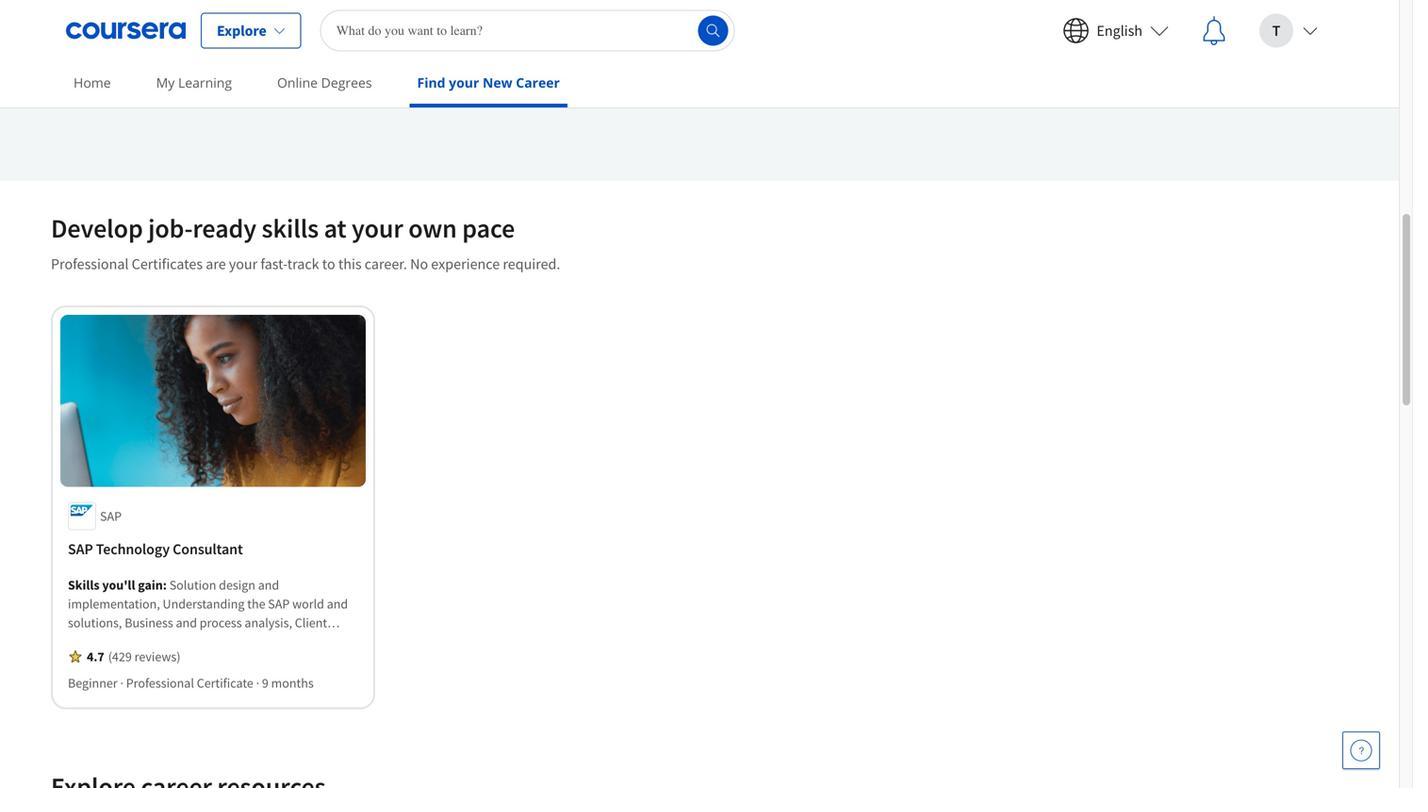 Task type: describe. For each thing, give the bounding box(es) containing it.
pace
[[462, 212, 515, 245]]

sourced
[[324, 44, 373, 62]]

data
[[270, 44, 297, 62]]

sap up sap technology consultant
[[100, 507, 122, 524]]

for
[[724, 44, 742, 62]]

my learning link
[[149, 61, 239, 104]]

solution
[[169, 576, 216, 593]]

how
[[256, 633, 281, 650]]

world
[[292, 595, 324, 612]]

and up beginner
[[68, 652, 89, 669]]

strategy
[[1009, 25, 1061, 43]]

find
[[417, 74, 445, 91]]

and inside * median salary and job opening data are sourced from united states lightcast™ job postings report. data for job roles relevant to featured programs (7/1/2022 - 6/30/2023)
[[166, 44, 190, 62]]

develop
[[51, 212, 143, 245]]

sap up the analysis,
[[268, 595, 290, 612]]

* median salary and job opening data are sourced from united states lightcast™ job postings report. data for job roles relevant to featured programs (7/1/2022 - 6/30/2023)
[[66, 44, 852, 84]]

my
[[156, 74, 175, 91]]

data
[[691, 44, 720, 62]]

united
[[410, 44, 452, 62]]

and down understanding
[[176, 614, 197, 631]]

you'll
[[102, 576, 135, 593]]

report.
[[643, 44, 688, 62]]

2 job from the left
[[745, 44, 764, 62]]

solution design and implementation, understanding the sap world and solutions, business and process analysis, client engagement and communication, how to launch and develop your sap career
[[68, 576, 348, 669]]

(7/1/2022
[[202, 66, 261, 84]]

:
[[163, 576, 167, 593]]

gain
[[138, 576, 163, 593]]

analysis,
[[245, 614, 292, 631]]

*
[[66, 44, 73, 62]]

2 · from the left
[[256, 674, 259, 691]]

your down states
[[449, 74, 479, 91]]

online
[[277, 74, 318, 91]]

6/30/2023)
[[272, 66, 338, 84]]

and right world
[[327, 595, 348, 612]]

from
[[377, 44, 407, 62]]

4.7 (429 reviews)
[[87, 648, 181, 665]]

months
[[271, 674, 314, 691]]

9
[[262, 674, 269, 691]]

help center image
[[1350, 739, 1373, 762]]

the
[[247, 595, 265, 612]]

reviews)
[[134, 648, 181, 665]]

career
[[516, 74, 560, 91]]

information
[[933, 2, 1008, 21]]

sap technology consultant
[[68, 539, 243, 558]]

1 vertical spatial technology
[[933, 25, 1006, 43]]

no
[[410, 255, 428, 273]]

consultant for information technology consultant technology strategy consultant
[[1087, 2, 1156, 21]]

career.
[[365, 255, 407, 273]]

launch
[[298, 633, 336, 650]]

your left the "fast-" at top
[[229, 255, 258, 273]]

find your new career link
[[410, 61, 567, 107]]

english button
[[1048, 0, 1184, 61]]

t button
[[1244, 0, 1333, 61]]

develop
[[92, 652, 136, 669]]

find your new career
[[417, 74, 560, 91]]

own
[[408, 212, 457, 245]]

skills you'll gain :
[[68, 576, 169, 593]]

are inside * median salary and job opening data are sourced from united states lightcast™ job postings report. data for job roles relevant to featured programs (7/1/2022 - 6/30/2023)
[[300, 44, 321, 62]]

salary
[[126, 44, 163, 62]]

job
[[565, 44, 584, 62]]

this
[[338, 255, 362, 273]]

explore button
[[201, 13, 301, 49]]

to inside solution design and implementation, understanding the sap world and solutions, business and process analysis, client engagement and communication, how to launch and develop your sap career
[[284, 633, 295, 650]]

-
[[264, 66, 268, 84]]

business
[[125, 614, 173, 631]]

technology for information technology consultant technology strategy consultant
[[1011, 2, 1084, 21]]

roles
[[768, 44, 798, 62]]

client
[[295, 614, 327, 631]]

implementation,
[[68, 595, 160, 612]]

at
[[324, 212, 347, 245]]

degrees
[[321, 74, 372, 91]]

and up the the
[[258, 576, 279, 593]]



Task type: locate. For each thing, give the bounding box(es) containing it.
new
[[483, 74, 512, 91]]

my learning
[[156, 74, 232, 91]]

0 horizontal spatial ·
[[120, 674, 123, 691]]

technology down information
[[933, 25, 1006, 43]]

0 horizontal spatial technology
[[96, 539, 170, 558]]

professional down reviews)
[[126, 674, 194, 691]]

online degrees
[[277, 74, 372, 91]]

professional
[[51, 255, 129, 273], [126, 674, 194, 691]]

consultant for sap technology consultant
[[173, 539, 243, 558]]

english
[[1097, 21, 1143, 40]]

1 vertical spatial are
[[206, 255, 226, 273]]

experience
[[431, 255, 500, 273]]

0 vertical spatial are
[[300, 44, 321, 62]]

None search field
[[320, 10, 735, 51]]

sap
[[100, 507, 122, 524], [68, 539, 93, 558], [268, 595, 290, 612], [166, 652, 188, 669]]

online degrees link
[[270, 61, 379, 104]]

engagement
[[68, 633, 137, 650]]

programs
[[138, 66, 198, 84]]

to right how
[[284, 633, 295, 650]]

fast-
[[261, 255, 287, 273]]

median
[[77, 44, 123, 62]]

skills
[[262, 212, 319, 245]]

0 vertical spatial to
[[66, 66, 79, 84]]

1 horizontal spatial technology
[[933, 25, 1006, 43]]

technology up you'll
[[96, 539, 170, 558]]

and
[[166, 44, 190, 62], [258, 576, 279, 593], [327, 595, 348, 612], [176, 614, 197, 631], [140, 633, 161, 650], [68, 652, 89, 669]]

consultant right strategy
[[1064, 25, 1134, 43]]

sap up the beginner · professional certificate · 9 months
[[166, 652, 188, 669]]

career
[[191, 652, 225, 669]]

certificate
[[197, 674, 253, 691]]

2 vertical spatial to
[[284, 633, 295, 650]]

professional down develop
[[51, 255, 129, 273]]

to down '*'
[[66, 66, 79, 84]]

to
[[66, 66, 79, 84], [322, 255, 335, 273], [284, 633, 295, 650]]

job up learning
[[193, 44, 212, 62]]

0 vertical spatial consultant
[[1087, 2, 1156, 21]]

technology
[[1011, 2, 1084, 21], [933, 25, 1006, 43], [96, 539, 170, 558]]

your right (429
[[139, 652, 164, 669]]

explore
[[217, 21, 267, 40]]

2 horizontal spatial to
[[322, 255, 335, 273]]

develop job-ready skills at your own pace
[[51, 212, 515, 245]]

· down develop
[[120, 674, 123, 691]]

design
[[219, 576, 255, 593]]

1 vertical spatial consultant
[[1064, 25, 1134, 43]]

skills
[[68, 576, 99, 593]]

1 horizontal spatial to
[[284, 633, 295, 650]]

· left 9
[[256, 674, 259, 691]]

relevant
[[802, 44, 852, 62]]

beginner
[[68, 674, 118, 691]]

consultant up the english
[[1087, 2, 1156, 21]]

home link
[[66, 61, 118, 104]]

postings
[[588, 44, 639, 62]]

0 horizontal spatial job
[[193, 44, 212, 62]]

1 job from the left
[[193, 44, 212, 62]]

are up the 6/30/2023)
[[300, 44, 321, 62]]

1 · from the left
[[120, 674, 123, 691]]

professional certificates are your fast-track to this career. no experience required.
[[51, 255, 560, 273]]

job-
[[148, 212, 193, 245]]

opening
[[216, 44, 266, 62]]

sap technology consultant link
[[68, 538, 358, 560]]

process
[[200, 614, 242, 631]]

consultant up solution
[[173, 539, 243, 558]]

0 vertical spatial technology
[[1011, 2, 1084, 21]]

technology for sap technology consultant
[[96, 539, 170, 558]]

to left this
[[322, 255, 335, 273]]

1 horizontal spatial job
[[745, 44, 764, 62]]

required.
[[503, 255, 560, 273]]

and up programs
[[166, 44, 190, 62]]

sap inside sap technology consultant link
[[68, 539, 93, 558]]

states
[[455, 44, 493, 62]]

What do you want to learn? text field
[[320, 10, 735, 51]]

technology up strategy
[[1011, 2, 1084, 21]]

1 horizontal spatial are
[[300, 44, 321, 62]]

4.7
[[87, 648, 104, 665]]

(429
[[108, 648, 132, 665]]

certificates
[[132, 255, 203, 273]]

solutions,
[[68, 614, 122, 631]]

consultant
[[1087, 2, 1156, 21], [1064, 25, 1134, 43], [173, 539, 243, 558]]

featured
[[82, 66, 135, 84]]

home
[[74, 74, 111, 91]]

understanding
[[163, 595, 245, 612]]

your inside solution design and implementation, understanding the sap world and solutions, business and process analysis, client engagement and communication, how to launch and develop your sap career
[[139, 652, 164, 669]]

job right 'for'
[[745, 44, 764, 62]]

2 vertical spatial consultant
[[173, 539, 243, 558]]

job
[[193, 44, 212, 62], [745, 44, 764, 62]]

information technology consultant technology strategy consultant
[[933, 2, 1156, 43]]

t
[[1272, 21, 1281, 40]]

track
[[287, 255, 319, 273]]

0 horizontal spatial are
[[206, 255, 226, 273]]

ready
[[193, 212, 256, 245]]

sap up skills
[[68, 539, 93, 558]]

1 horizontal spatial ·
[[256, 674, 259, 691]]

0 horizontal spatial to
[[66, 66, 79, 84]]

to inside * median salary and job opening data are sourced from united states lightcast™ job postings report. data for job roles relevant to featured programs (7/1/2022 - 6/30/2023)
[[66, 66, 79, 84]]

learning
[[178, 74, 232, 91]]

1 vertical spatial professional
[[126, 674, 194, 691]]

0 vertical spatial professional
[[51, 255, 129, 273]]

2 vertical spatial technology
[[96, 539, 170, 558]]

your
[[449, 74, 479, 91], [352, 212, 403, 245], [229, 255, 258, 273], [139, 652, 164, 669]]

are down ready
[[206, 255, 226, 273]]

coursera image
[[66, 16, 186, 46]]

2 horizontal spatial technology
[[1011, 2, 1084, 21]]

and down business
[[140, 633, 161, 650]]

lightcast™
[[496, 44, 561, 62]]

communication,
[[163, 633, 254, 650]]

beginner · professional certificate · 9 months
[[68, 674, 314, 691]]

1 vertical spatial to
[[322, 255, 335, 273]]

your up "career."
[[352, 212, 403, 245]]



Task type: vqa. For each thing, say whether or not it's contained in the screenshot.
badge.
no



